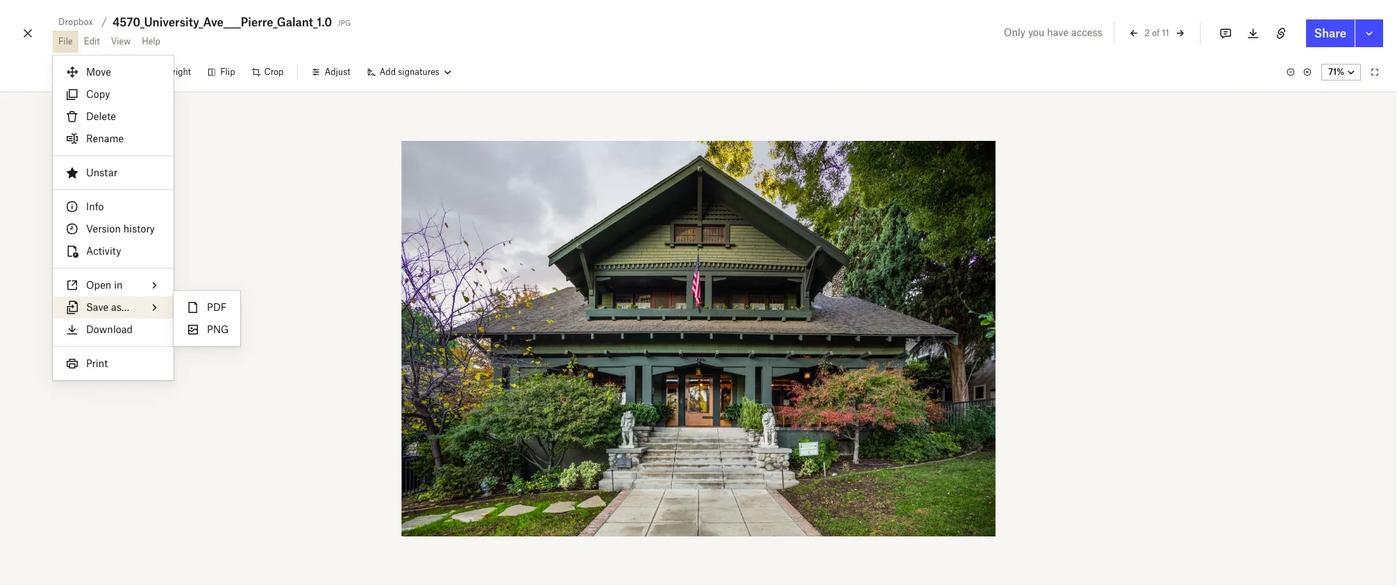Task type: locate. For each thing, give the bounding box(es) containing it.
signatures
[[398, 67, 439, 77]]

share
[[1314, 26, 1346, 40]]

pdf
[[207, 301, 227, 313]]

copy
[[86, 88, 110, 100]]

download
[[86, 324, 133, 335]]

view
[[111, 36, 131, 47]]

add
[[380, 67, 396, 77]]

adjust button
[[304, 61, 359, 83]]

png menu item
[[174, 319, 240, 341]]

info
[[86, 201, 104, 212]]

4570_university_ave____pierre_galant_1.0
[[112, 15, 332, 29]]

view button
[[105, 31, 136, 53]]

you
[[1028, 26, 1045, 38]]

only you have access
[[1004, 26, 1102, 38]]

move menu item
[[53, 61, 174, 83]]

have
[[1047, 26, 1069, 38]]

save
[[86, 301, 109, 313]]

close image
[[19, 22, 36, 44]]

adjust
[[325, 67, 350, 77]]

print menu item
[[53, 353, 174, 375]]

only
[[1004, 26, 1026, 38]]

file button
[[53, 31, 78, 53]]

71%
[[1329, 67, 1344, 77]]

save as… menu item
[[53, 297, 174, 319]]

delete menu item
[[53, 106, 174, 128]]

version history
[[86, 223, 155, 235]]

open
[[86, 279, 111, 291]]

pdf menu item
[[174, 297, 240, 319]]

11
[[1162, 28, 1169, 38]]

unstar
[[86, 167, 117, 178]]

activity, opens sidebar menu item
[[53, 240, 174, 262]]

flip button
[[199, 61, 243, 83]]

dropbox
[[58, 17, 93, 27]]

crop
[[264, 67, 284, 77]]

open in menu item
[[53, 274, 174, 297]]

copy menu item
[[53, 83, 174, 106]]

of
[[1152, 28, 1160, 38]]



Task type: vqa. For each thing, say whether or not it's contained in the screenshot.
File dropdown button
yes



Task type: describe. For each thing, give the bounding box(es) containing it.
flip
[[220, 67, 235, 77]]

as…
[[111, 301, 129, 313]]

/
[[101, 16, 107, 28]]

help
[[142, 36, 160, 47]]

jpg
[[338, 16, 351, 28]]

rotate
[[144, 67, 170, 77]]

2
[[1145, 28, 1150, 38]]

delete
[[86, 110, 116, 122]]

help button
[[136, 31, 166, 53]]

rename
[[86, 133, 124, 144]]

rotate right button
[[123, 61, 199, 83]]

add signatures
[[380, 67, 439, 77]]

access
[[1071, 26, 1102, 38]]

in
[[114, 279, 123, 291]]

edit button
[[78, 31, 105, 53]]

crop button
[[243, 61, 292, 83]]

history
[[123, 223, 155, 235]]

png
[[207, 324, 229, 335]]

rename menu item
[[53, 128, 174, 150]]

info, opens sidebar menu item
[[53, 196, 174, 218]]

save as…
[[86, 301, 129, 313]]

activity
[[86, 245, 121, 257]]

share button
[[1306, 19, 1355, 47]]

/ 4570_university_ave____pierre_galant_1.0 jpg
[[101, 15, 351, 29]]

rotate right
[[144, 67, 191, 77]]

2 of 11
[[1145, 28, 1169, 38]]

71% button
[[1322, 64, 1361, 81]]

version
[[86, 223, 121, 235]]

open in
[[86, 279, 123, 291]]

download menu item
[[53, 319, 174, 341]]

print
[[86, 358, 108, 369]]

right
[[172, 67, 191, 77]]

version history menu item
[[53, 218, 174, 240]]

move
[[86, 66, 111, 78]]

dropbox button
[[53, 14, 99, 31]]

file
[[58, 36, 73, 47]]

edit
[[84, 36, 100, 47]]

unstar menu item
[[53, 162, 174, 184]]

add signatures button
[[359, 61, 459, 83]]



